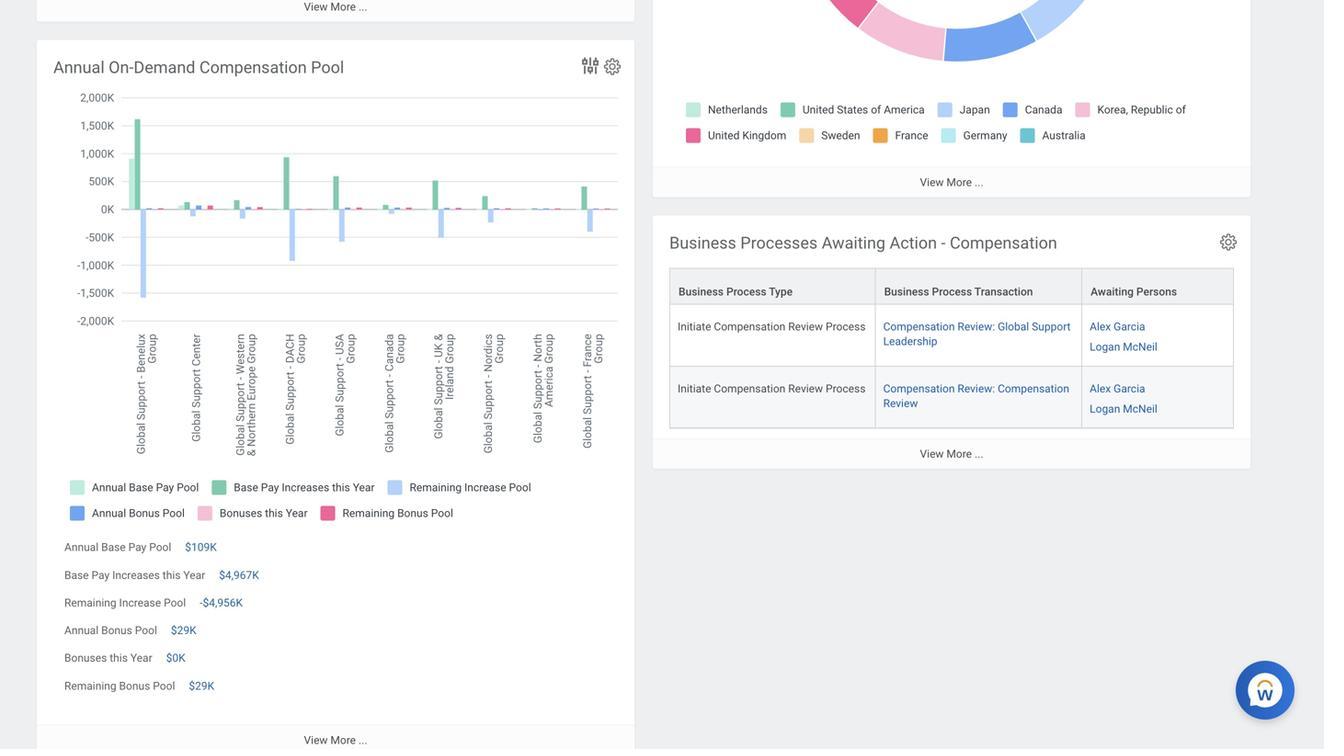 Task type: vqa. For each thing, say whether or not it's contained in the screenshot.


Task type: locate. For each thing, give the bounding box(es) containing it.
review for compensation review: compensation review
[[788, 382, 823, 395]]

1 vertical spatial awaiting
[[1091, 286, 1134, 299]]

bonus
[[101, 624, 132, 637], [119, 680, 150, 693]]

1 horizontal spatial base
[[101, 541, 126, 554]]

2 mcneil from the top
[[1123, 403, 1158, 416]]

0 vertical spatial this
[[163, 569, 181, 582]]

review:
[[958, 321, 995, 333], [958, 382, 995, 395]]

2 initiate from the top
[[678, 382, 711, 395]]

view more ...
[[304, 1, 367, 13], [920, 176, 983, 189], [920, 448, 983, 461], [304, 734, 367, 747]]

view
[[304, 1, 328, 13], [920, 176, 944, 189], [920, 448, 944, 461], [304, 734, 328, 747]]

1 horizontal spatial year
[[183, 569, 205, 582]]

annual on-demand compensation pool element
[[37, 40, 635, 749]]

1 vertical spatial bonus
[[119, 680, 150, 693]]

bonus down bonuses this year
[[119, 680, 150, 693]]

2 logan from the top
[[1090, 403, 1120, 416]]

1 remaining from the top
[[64, 597, 116, 610]]

items selected list
[[1090, 317, 1187, 355], [1090, 379, 1187, 417]]

0 vertical spatial logan
[[1090, 341, 1120, 354]]

2 initiate compensation review process from the top
[[678, 382, 866, 395]]

review for compensation review: global support leadership
[[788, 321, 823, 333]]

alex for compensation review: global support leadership
[[1090, 321, 1111, 333]]

1 vertical spatial initiate compensation review process
[[678, 382, 866, 395]]

1 vertical spatial $29k
[[189, 680, 214, 693]]

compensation review by country element
[[653, 0, 1251, 197]]

remaining up "annual bonus pool"
[[64, 597, 116, 610]]

0 vertical spatial initiate compensation review process
[[678, 321, 866, 333]]

pay up increases
[[128, 541, 146, 554]]

alex garcia link
[[1090, 317, 1145, 333], [1090, 379, 1145, 395]]

compensation inside "compensation review: global support leadership"
[[883, 321, 955, 333]]

bonuses this year
[[64, 652, 152, 665]]

0 vertical spatial annual
[[53, 58, 105, 77]]

0 vertical spatial items selected list
[[1090, 317, 1187, 355]]

compensation review: global support leadership link
[[883, 317, 1071, 348]]

business for business process transaction
[[884, 286, 929, 299]]

awaiting left action in the right top of the page
[[822, 234, 886, 253]]

logan mcneil
[[1090, 341, 1158, 354], [1090, 403, 1158, 416]]

0 vertical spatial initiate
[[678, 321, 711, 333]]

$29k button for remaining bonus pool
[[189, 679, 217, 694]]

business left type
[[679, 286, 724, 299]]

1 initiate from the top
[[678, 321, 711, 333]]

2 remaining from the top
[[64, 680, 116, 693]]

annual on-demand compensation pool
[[53, 58, 344, 77]]

logan mcneil link
[[1090, 337, 1158, 354], [1090, 399, 1158, 416]]

initiate compensation review process for compensation review: global support leadership
[[678, 321, 866, 333]]

1 row from the top
[[669, 268, 1234, 305]]

business process type button
[[670, 269, 875, 304]]

business for business processes awaiting action - compensation
[[669, 234, 736, 253]]

1 alex from the top
[[1090, 321, 1111, 333]]

logan mcneil for compensation review: compensation review
[[1090, 403, 1158, 416]]

$29k button
[[171, 624, 199, 638], [189, 679, 217, 694]]

review inside compensation review: compensation review
[[883, 397, 918, 410]]

row
[[669, 268, 1234, 305], [669, 305, 1234, 367], [669, 367, 1234, 428]]

1 vertical spatial logan
[[1090, 403, 1120, 416]]

1 vertical spatial -
[[200, 597, 203, 610]]

bonus down remaining increase pool
[[101, 624, 132, 637]]

2 vertical spatial review
[[883, 397, 918, 410]]

base up base pay increases this year
[[101, 541, 126, 554]]

1 vertical spatial remaining
[[64, 680, 116, 693]]

1 vertical spatial items selected list
[[1090, 379, 1187, 417]]

logan
[[1090, 341, 1120, 354], [1090, 403, 1120, 416]]

row up the 'compensation review: global support leadership' link
[[669, 268, 1234, 305]]

1 vertical spatial garcia
[[1114, 382, 1145, 395]]

pool
[[311, 58, 344, 77], [149, 541, 171, 554], [164, 597, 186, 610], [135, 624, 157, 637], [153, 680, 175, 693]]

mcneil for compensation review: compensation review
[[1123, 403, 1158, 416]]

review: down "compensation review: global support leadership" in the right of the page
[[958, 382, 995, 395]]

review: inside compensation review: compensation review
[[958, 382, 995, 395]]

view more ... link
[[37, 0, 635, 22], [653, 167, 1251, 197], [653, 439, 1251, 469], [37, 725, 635, 749]]

this up remaining bonus pool
[[110, 652, 128, 665]]

garcia
[[1114, 321, 1145, 333], [1114, 382, 1145, 395]]

process
[[726, 286, 767, 299], [932, 286, 972, 299], [826, 321, 866, 333], [826, 382, 866, 395]]

awaiting left persons
[[1091, 286, 1134, 299]]

0 vertical spatial remaining
[[64, 597, 116, 610]]

1 mcneil from the top
[[1123, 341, 1158, 354]]

compensation review: compensation review link
[[883, 379, 1069, 410]]

base
[[101, 541, 126, 554], [64, 569, 89, 582]]

initiate compensation review process element
[[678, 317, 866, 333], [678, 379, 866, 395]]

0 vertical spatial alex
[[1090, 321, 1111, 333]]

0 vertical spatial -
[[941, 234, 946, 253]]

1 vertical spatial logan mcneil
[[1090, 403, 1158, 416]]

view more ... inside compensation review by country element
[[920, 176, 983, 189]]

0 vertical spatial review:
[[958, 321, 995, 333]]

1 vertical spatial alex garcia link
[[1090, 379, 1145, 395]]

1 garcia from the top
[[1114, 321, 1145, 333]]

0 vertical spatial mcneil
[[1123, 341, 1158, 354]]

0 vertical spatial pay
[[128, 541, 146, 554]]

0 vertical spatial garcia
[[1114, 321, 1145, 333]]

0 vertical spatial base
[[101, 541, 126, 554]]

annual for annual on-demand compensation pool
[[53, 58, 105, 77]]

demand
[[134, 58, 195, 77]]

1 vertical spatial alex garcia
[[1090, 382, 1145, 395]]

1 vertical spatial initiate compensation review process element
[[678, 379, 866, 395]]

2 initiate compensation review process element from the top
[[678, 379, 866, 395]]

1 alex garcia from the top
[[1090, 321, 1145, 333]]

alex garcia
[[1090, 321, 1145, 333], [1090, 382, 1145, 395]]

0 vertical spatial alex garcia
[[1090, 321, 1145, 333]]

alex garcia link for compensation review: compensation review
[[1090, 379, 1145, 395]]

awaiting
[[822, 234, 886, 253], [1091, 286, 1134, 299]]

persons
[[1137, 286, 1177, 299]]

0 vertical spatial review
[[788, 321, 823, 333]]

2 logan mcneil from the top
[[1090, 403, 1158, 416]]

remaining down the bonuses
[[64, 680, 116, 693]]

pool for remaining increase pool
[[164, 597, 186, 610]]

garcia for compensation review: global support leadership
[[1114, 321, 1145, 333]]

business
[[669, 234, 736, 253], [679, 286, 724, 299], [884, 286, 929, 299]]

0 horizontal spatial pay
[[92, 569, 110, 582]]

more inside the business processes awaiting action - compensation element
[[947, 448, 972, 461]]

remaining for remaining increase pool
[[64, 597, 116, 610]]

2 review: from the top
[[958, 382, 995, 395]]

items selected list for compensation review: compensation review
[[1090, 379, 1187, 417]]

base down annual base pay pool
[[64, 569, 89, 582]]

$29k button up "$0k" button on the bottom left
[[171, 624, 199, 638]]

$0k button
[[166, 651, 188, 666]]

year down $109k
[[183, 569, 205, 582]]

$29k
[[171, 624, 196, 637], [189, 680, 214, 693]]

1 initiate compensation review process element from the top
[[678, 317, 866, 333]]

2 logan mcneil link from the top
[[1090, 399, 1158, 416]]

action
[[890, 234, 937, 253]]

more inside annual on-demand compensation pool element
[[331, 734, 356, 747]]

mcneil for compensation review: global support leadership
[[1123, 341, 1158, 354]]

mcneil
[[1123, 341, 1158, 354], [1123, 403, 1158, 416]]

2 vertical spatial annual
[[64, 624, 99, 637]]

0 vertical spatial logan mcneil link
[[1090, 337, 1158, 354]]

-
[[941, 234, 946, 253], [200, 597, 203, 610]]

initiate compensation review process
[[678, 321, 866, 333], [678, 382, 866, 395]]

bonuses
[[64, 652, 107, 665]]

1 horizontal spatial -
[[941, 234, 946, 253]]

1 vertical spatial review
[[788, 382, 823, 395]]

this
[[163, 569, 181, 582], [110, 652, 128, 665]]

0 vertical spatial $29k button
[[171, 624, 199, 638]]

business up business process type
[[669, 234, 736, 253]]

0 vertical spatial awaiting
[[822, 234, 886, 253]]

1 vertical spatial this
[[110, 652, 128, 665]]

0 horizontal spatial -
[[200, 597, 203, 610]]

1 vertical spatial logan mcneil link
[[1090, 399, 1158, 416]]

1 vertical spatial mcneil
[[1123, 403, 1158, 416]]

year
[[183, 569, 205, 582], [130, 652, 152, 665]]

2 alex garcia from the top
[[1090, 382, 1145, 395]]

2 items selected list from the top
[[1090, 379, 1187, 417]]

initiate
[[678, 321, 711, 333], [678, 382, 711, 395]]

review
[[788, 321, 823, 333], [788, 382, 823, 395], [883, 397, 918, 410]]

$29k right remaining bonus pool
[[189, 680, 214, 693]]

annual for annual bonus pool
[[64, 624, 99, 637]]

1 horizontal spatial awaiting
[[1091, 286, 1134, 299]]

business process type
[[679, 286, 793, 299]]

1 vertical spatial $29k button
[[189, 679, 217, 694]]

support
[[1032, 321, 1071, 333]]

alex garcia for compensation review: compensation review
[[1090, 382, 1145, 395]]

1 logan mcneil link from the top
[[1090, 337, 1158, 354]]

pay down annual base pay pool
[[92, 569, 110, 582]]

row down "compensation review: global support leadership" in the right of the page
[[669, 367, 1234, 428]]

alex
[[1090, 321, 1111, 333], [1090, 382, 1111, 395]]

review: inside "compensation review: global support leadership"
[[958, 321, 995, 333]]

$29k up "$0k" button on the bottom left
[[171, 624, 196, 637]]

1 logan mcneil from the top
[[1090, 341, 1158, 354]]

annual base pay pool
[[64, 541, 171, 554]]

1 review: from the top
[[958, 321, 995, 333]]

$29k button right remaining bonus pool
[[189, 679, 217, 694]]

remaining
[[64, 597, 116, 610], [64, 680, 116, 693]]

0 vertical spatial logan mcneil
[[1090, 341, 1158, 354]]

configure and view chart data image
[[579, 55, 601, 77]]

row down business process transaction
[[669, 305, 1234, 367]]

annual for annual base pay pool
[[64, 541, 99, 554]]

1 vertical spatial review:
[[958, 382, 995, 395]]

pool for remaining bonus pool
[[153, 680, 175, 693]]

view inside compensation review by country element
[[920, 176, 944, 189]]

more
[[331, 1, 356, 13], [947, 176, 972, 189], [947, 448, 972, 461], [331, 734, 356, 747]]

this right increases
[[163, 569, 181, 582]]

view inside annual on-demand compensation pool element
[[304, 734, 328, 747]]

0 vertical spatial bonus
[[101, 624, 132, 637]]

0 vertical spatial $29k
[[171, 624, 196, 637]]

annual left the "on-"
[[53, 58, 105, 77]]

business process transaction
[[884, 286, 1033, 299]]

...
[[359, 1, 367, 13], [975, 176, 983, 189], [975, 448, 983, 461], [359, 734, 367, 747]]

1 horizontal spatial this
[[163, 569, 181, 582]]

1 initiate compensation review process from the top
[[678, 321, 866, 333]]

1 vertical spatial base
[[64, 569, 89, 582]]

$4,956k
[[203, 597, 243, 610]]

review: left global
[[958, 321, 995, 333]]

1 items selected list from the top
[[1090, 317, 1187, 355]]

0 vertical spatial alex garcia link
[[1090, 317, 1145, 333]]

1 vertical spatial year
[[130, 652, 152, 665]]

0 horizontal spatial this
[[110, 652, 128, 665]]

business down action in the right top of the page
[[884, 286, 929, 299]]

annual
[[53, 58, 105, 77], [64, 541, 99, 554], [64, 624, 99, 637]]

pay
[[128, 541, 146, 554], [92, 569, 110, 582]]

2 garcia from the top
[[1114, 382, 1145, 395]]

1 vertical spatial initiate
[[678, 382, 711, 395]]

business for business process type
[[679, 286, 724, 299]]

1 alex garcia link from the top
[[1090, 317, 1145, 333]]

annual up the bonuses
[[64, 624, 99, 637]]

2 alex garcia link from the top
[[1090, 379, 1145, 395]]

annual up base pay increases this year
[[64, 541, 99, 554]]

2 alex from the top
[[1090, 382, 1111, 395]]

logan mcneil link for compensation review: compensation review
[[1090, 399, 1158, 416]]

1 vertical spatial alex
[[1090, 382, 1111, 395]]

compensation
[[199, 58, 307, 77], [950, 234, 1057, 253], [714, 321, 786, 333], [883, 321, 955, 333], [714, 382, 786, 395], [883, 382, 955, 395], [998, 382, 1069, 395]]

0 vertical spatial initiate compensation review process element
[[678, 317, 866, 333]]

1 vertical spatial annual
[[64, 541, 99, 554]]

year left $0k
[[130, 652, 152, 665]]

1 logan from the top
[[1090, 341, 1120, 354]]



Task type: describe. For each thing, give the bounding box(es) containing it.
type
[[769, 286, 793, 299]]

logan mcneil link for compensation review: global support leadership
[[1090, 337, 1158, 354]]

awaiting inside popup button
[[1091, 286, 1134, 299]]

awaiting persons
[[1091, 286, 1177, 299]]

on-
[[109, 58, 134, 77]]

initiate for compensation review: compensation review
[[678, 382, 711, 395]]

remaining bonus pool
[[64, 680, 175, 693]]

more inside compensation review by country element
[[947, 176, 972, 189]]

$109k
[[185, 541, 217, 554]]

3 row from the top
[[669, 367, 1234, 428]]

0 horizontal spatial year
[[130, 652, 152, 665]]

initiate compensation review process for compensation review: compensation review
[[678, 382, 866, 395]]

business processes awaiting action - compensation element
[[653, 216, 1251, 469]]

$4,967k
[[219, 569, 259, 582]]

0 horizontal spatial awaiting
[[822, 234, 886, 253]]

-$4,956k button
[[200, 596, 246, 611]]

initiate compensation review process element for compensation review: compensation review
[[678, 379, 866, 395]]

remaining for remaining bonus pool
[[64, 680, 116, 693]]

configure business processes awaiting action - compensation image
[[1218, 232, 1239, 252]]

leadership
[[883, 335, 938, 348]]

annual bonus pool
[[64, 624, 157, 637]]

review: for compensation
[[958, 382, 995, 395]]

compensation review: compensation review
[[883, 382, 1069, 410]]

increases
[[112, 569, 160, 582]]

global
[[998, 321, 1029, 333]]

bonus for remaining
[[119, 680, 150, 693]]

- inside button
[[200, 597, 203, 610]]

initiate compensation review process element for compensation review: global support leadership
[[678, 317, 866, 333]]

awaiting persons button
[[1082, 269, 1233, 304]]

bonus for annual
[[101, 624, 132, 637]]

... inside annual on-demand compensation pool element
[[359, 734, 367, 747]]

1 vertical spatial pay
[[92, 569, 110, 582]]

business processes awaiting action - compensation
[[669, 234, 1057, 253]]

$0k
[[166, 652, 185, 665]]

logan for compensation review: global support leadership
[[1090, 341, 1120, 354]]

logan mcneil for compensation review: global support leadership
[[1090, 341, 1158, 354]]

pool for annual bonus pool
[[135, 624, 157, 637]]

view more ... inside annual on-demand compensation pool element
[[304, 734, 367, 747]]

$4,967k button
[[219, 568, 262, 583]]

0 vertical spatial year
[[183, 569, 205, 582]]

review: for global
[[958, 321, 995, 333]]

$29k for remaining bonus pool
[[189, 680, 214, 693]]

base pay increases this year
[[64, 569, 205, 582]]

business process transaction button
[[876, 269, 1082, 304]]

view inside the business processes awaiting action - compensation element
[[920, 448, 944, 461]]

compensation review: global support leadership
[[883, 321, 1071, 348]]

configure annual on-demand compensation pool image
[[602, 57, 623, 77]]

0 horizontal spatial base
[[64, 569, 89, 582]]

processes
[[740, 234, 818, 253]]

-$4,956k
[[200, 597, 243, 610]]

garcia for compensation review: compensation review
[[1114, 382, 1145, 395]]

increase
[[119, 597, 161, 610]]

alex for compensation review: compensation review
[[1090, 382, 1111, 395]]

initiate for compensation review: global support leadership
[[678, 321, 711, 333]]

row containing business process type
[[669, 268, 1234, 305]]

items selected list for compensation review: global support leadership
[[1090, 317, 1187, 355]]

alex garcia link for compensation review: global support leadership
[[1090, 317, 1145, 333]]

$29k button for annual bonus pool
[[171, 624, 199, 638]]

remaining increase pool
[[64, 597, 186, 610]]

$109k button
[[185, 540, 220, 555]]

transaction
[[975, 286, 1033, 299]]

logan for compensation review: compensation review
[[1090, 403, 1120, 416]]

1 horizontal spatial pay
[[128, 541, 146, 554]]

... inside the business processes awaiting action - compensation element
[[975, 448, 983, 461]]

$29k for annual bonus pool
[[171, 624, 196, 637]]

alex garcia for compensation review: global support leadership
[[1090, 321, 1145, 333]]

2 row from the top
[[669, 305, 1234, 367]]

view more ... inside the business processes awaiting action - compensation element
[[920, 448, 983, 461]]

... inside compensation review by country element
[[975, 176, 983, 189]]



